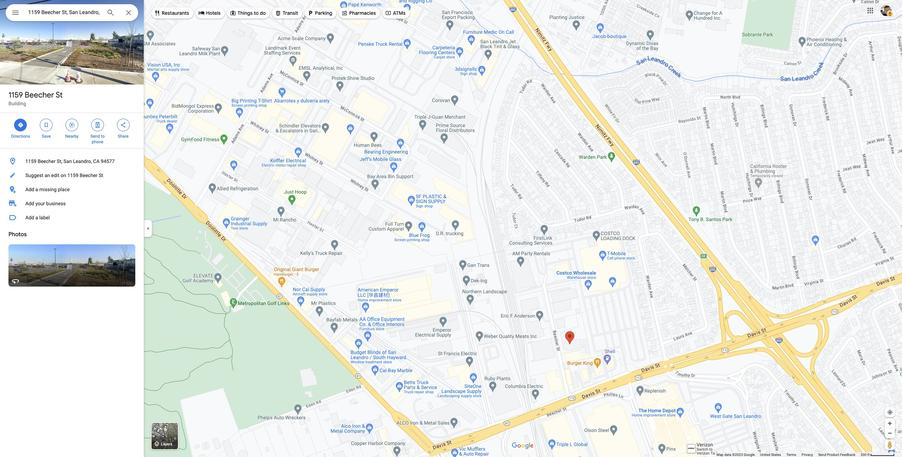 Task type: locate. For each thing, give the bounding box(es) containing it.
atms
[[393, 10, 406, 16]]

1 add from the top
[[25, 187, 34, 193]]

0 horizontal spatial to
[[101, 134, 105, 139]]


[[275, 9, 281, 17]]

beecher inside 'button'
[[38, 159, 56, 164]]

0 horizontal spatial st
[[56, 90, 63, 100]]

0 vertical spatial send
[[90, 134, 100, 139]]

zoom in image
[[888, 421, 893, 427]]

0 horizontal spatial send
[[90, 134, 100, 139]]

3 add from the top
[[25, 215, 34, 221]]

building
[[8, 101, 26, 106]]

send left product
[[819, 453, 827, 457]]

2 add from the top
[[25, 201, 34, 207]]

footer containing map data ©2023 google
[[717, 453, 861, 458]]

 atms
[[385, 9, 406, 17]]

add for add a label
[[25, 215, 34, 221]]

0 horizontal spatial 1159
[[8, 90, 23, 100]]


[[230, 9, 236, 17]]

footer
[[717, 453, 861, 458]]


[[154, 9, 160, 17]]

1159 right on
[[67, 173, 78, 178]]

send to phone
[[90, 134, 105, 145]]

missing
[[39, 187, 57, 193]]

st
[[56, 90, 63, 100], [99, 173, 103, 178]]

directions
[[11, 134, 30, 139]]

to up 'phone'
[[101, 134, 105, 139]]

edit
[[51, 173, 59, 178]]

to inside  things to do
[[254, 10, 259, 16]]

a
[[35, 187, 38, 193], [35, 215, 38, 221]]

to
[[254, 10, 259, 16], [101, 134, 105, 139]]

2 a from the top
[[35, 215, 38, 221]]

200 ft button
[[861, 453, 895, 457]]

 button
[[6, 4, 25, 23]]

business
[[46, 201, 66, 207]]

a for label
[[35, 215, 38, 221]]

beecher
[[25, 90, 54, 100], [38, 159, 56, 164], [80, 173, 98, 178]]

add left your
[[25, 201, 34, 207]]

a inside button
[[35, 215, 38, 221]]

200 ft
[[861, 453, 870, 457]]

1 horizontal spatial 1159
[[25, 159, 36, 164]]

 pharmacies
[[342, 9, 376, 17]]

1 vertical spatial 1159
[[25, 159, 36, 164]]

2 vertical spatial add
[[25, 215, 34, 221]]

0 vertical spatial 1159
[[8, 90, 23, 100]]

states
[[772, 453, 782, 457]]

1159 Beecher St, San Leandro, CA 94577 field
[[6, 4, 138, 21]]

0 vertical spatial add
[[25, 187, 34, 193]]

add left label on the left of the page
[[25, 215, 34, 221]]

privacy
[[802, 453, 814, 457]]


[[198, 9, 205, 17]]

things
[[238, 10, 253, 16]]

2 vertical spatial beecher
[[80, 173, 98, 178]]

None field
[[28, 8, 101, 17]]

phone
[[92, 140, 103, 145]]

2 vertical spatial 1159
[[67, 173, 78, 178]]

1 a from the top
[[35, 187, 38, 193]]

1159 inside 'button'
[[25, 159, 36, 164]]


[[385, 9, 392, 17]]

ft
[[868, 453, 870, 457]]

1159 up building
[[8, 90, 23, 100]]

restaurants
[[162, 10, 189, 16]]

beecher inside 1159 beecher st building
[[25, 90, 54, 100]]

1 vertical spatial beecher
[[38, 159, 56, 164]]

add for add a missing place
[[25, 187, 34, 193]]

1159 for st,
[[25, 159, 36, 164]]

add inside 'link'
[[25, 201, 34, 207]]

1159 beecher st main content
[[0, 0, 144, 458]]

1 horizontal spatial st
[[99, 173, 103, 178]]

a left missing
[[35, 187, 38, 193]]

beecher down leandro,
[[80, 173, 98, 178]]

0 vertical spatial beecher
[[25, 90, 54, 100]]

1 horizontal spatial to
[[254, 10, 259, 16]]

1 vertical spatial st
[[99, 173, 103, 178]]

map
[[717, 453, 724, 457]]

0 vertical spatial a
[[35, 187, 38, 193]]

1 vertical spatial to
[[101, 134, 105, 139]]

layers
[[161, 443, 172, 447]]

add your business link
[[0, 197, 144, 211]]

2 horizontal spatial 1159
[[67, 173, 78, 178]]

beecher for st,
[[38, 159, 56, 164]]

1 horizontal spatial send
[[819, 453, 827, 457]]

send inside "send to phone"
[[90, 134, 100, 139]]

add your business
[[25, 201, 66, 207]]

0 vertical spatial to
[[254, 10, 259, 16]]

1159 up suggest
[[25, 159, 36, 164]]

to left 'do' on the top left
[[254, 10, 259, 16]]

a left label on the left of the page
[[35, 215, 38, 221]]

add a label
[[25, 215, 50, 221]]

add a missing place
[[25, 187, 70, 193]]

none field inside the 1159 beecher st, san leandro, ca 94577 field
[[28, 8, 101, 17]]

0 vertical spatial st
[[56, 90, 63, 100]]

add inside button
[[25, 215, 34, 221]]

collapse side panel image
[[144, 225, 152, 233]]

send up 'phone'
[[90, 134, 100, 139]]

1 vertical spatial a
[[35, 215, 38, 221]]

send inside button
[[819, 453, 827, 457]]

add down suggest
[[25, 187, 34, 193]]

st,
[[57, 159, 62, 164]]

beecher left st,
[[38, 159, 56, 164]]

add a label button
[[0, 211, 144, 225]]

 search field
[[6, 4, 138, 23]]

1159
[[8, 90, 23, 100], [25, 159, 36, 164], [67, 173, 78, 178]]

transit
[[283, 10, 298, 16]]

do
[[260, 10, 266, 16]]

send
[[90, 134, 100, 139], [819, 453, 827, 457]]

add inside button
[[25, 187, 34, 193]]

add for add your business
[[25, 201, 34, 207]]

zoom out image
[[888, 431, 893, 437]]

share
[[118, 134, 129, 139]]

map data ©2023 google
[[717, 453, 755, 457]]

a inside button
[[35, 187, 38, 193]]

1 vertical spatial send
[[819, 453, 827, 457]]

1159 beecher st building
[[8, 90, 63, 106]]

add
[[25, 187, 34, 193], [25, 201, 34, 207], [25, 215, 34, 221]]

1159 inside 1159 beecher st building
[[8, 90, 23, 100]]

your
[[35, 201, 45, 207]]

beecher up building
[[25, 90, 54, 100]]

1 vertical spatial add
[[25, 201, 34, 207]]



Task type: describe. For each thing, give the bounding box(es) containing it.
1159 beecher st, san leandro, ca 94577 button
[[0, 154, 144, 169]]

1159 beecher st, san leandro, ca 94577
[[25, 159, 115, 164]]

pharmacies
[[349, 10, 376, 16]]

united states button
[[761, 453, 782, 458]]

94577
[[101, 159, 115, 164]]

add a missing place button
[[0, 183, 144, 197]]

 transit
[[275, 9, 298, 17]]

data
[[725, 453, 732, 457]]

send for send to phone
[[90, 134, 100, 139]]

 parking
[[308, 9, 333, 17]]

suggest an edit on 1159 beecher st button
[[0, 169, 144, 183]]

show street view coverage image
[[885, 440, 896, 451]]

beecher inside button
[[80, 173, 98, 178]]

send for send product feedback
[[819, 453, 827, 457]]

nearby
[[65, 134, 79, 139]]

suggest an edit on 1159 beecher st
[[25, 173, 103, 178]]

parking
[[315, 10, 333, 16]]

 hotels
[[198, 9, 221, 17]]

footer inside google maps element
[[717, 453, 861, 458]]


[[11, 8, 20, 18]]

st inside 1159 beecher st building
[[56, 90, 63, 100]]

terms
[[787, 453, 797, 457]]

1159 inside button
[[67, 173, 78, 178]]

an
[[45, 173, 50, 178]]

google maps element
[[0, 0, 903, 458]]

1159 for st
[[8, 90, 23, 100]]

place
[[58, 187, 70, 193]]

show your location image
[[888, 410, 894, 416]]

a for missing
[[35, 187, 38, 193]]

feedback
[[841, 453, 856, 457]]

product
[[828, 453, 840, 457]]

actions for 1159 beecher st region
[[0, 113, 144, 148]]


[[43, 121, 49, 129]]

terms button
[[787, 453, 797, 458]]

beecher for st
[[25, 90, 54, 100]]


[[69, 121, 75, 129]]

united
[[761, 453, 771, 457]]


[[308, 9, 314, 17]]


[[120, 121, 126, 129]]

hotels
[[206, 10, 221, 16]]

on
[[61, 173, 66, 178]]

send product feedback button
[[819, 453, 856, 458]]

to inside "send to phone"
[[101, 134, 105, 139]]

leandro,
[[73, 159, 92, 164]]

 things to do
[[230, 9, 266, 17]]

san
[[64, 159, 72, 164]]

privacy button
[[802, 453, 814, 458]]

©2023
[[733, 453, 743, 457]]

 restaurants
[[154, 9, 189, 17]]


[[17, 121, 24, 129]]


[[342, 9, 348, 17]]

united states
[[761, 453, 782, 457]]

google
[[744, 453, 755, 457]]


[[94, 121, 101, 129]]

save
[[42, 134, 51, 139]]

label
[[39, 215, 50, 221]]

ca
[[93, 159, 100, 164]]

suggest
[[25, 173, 43, 178]]

st inside button
[[99, 173, 103, 178]]

send product feedback
[[819, 453, 856, 457]]

200
[[861, 453, 867, 457]]

photos
[[8, 231, 27, 238]]



Task type: vqa. For each thing, say whether or not it's contained in the screenshot.
3rd 1 stop flight. element from the bottom of the page
no



